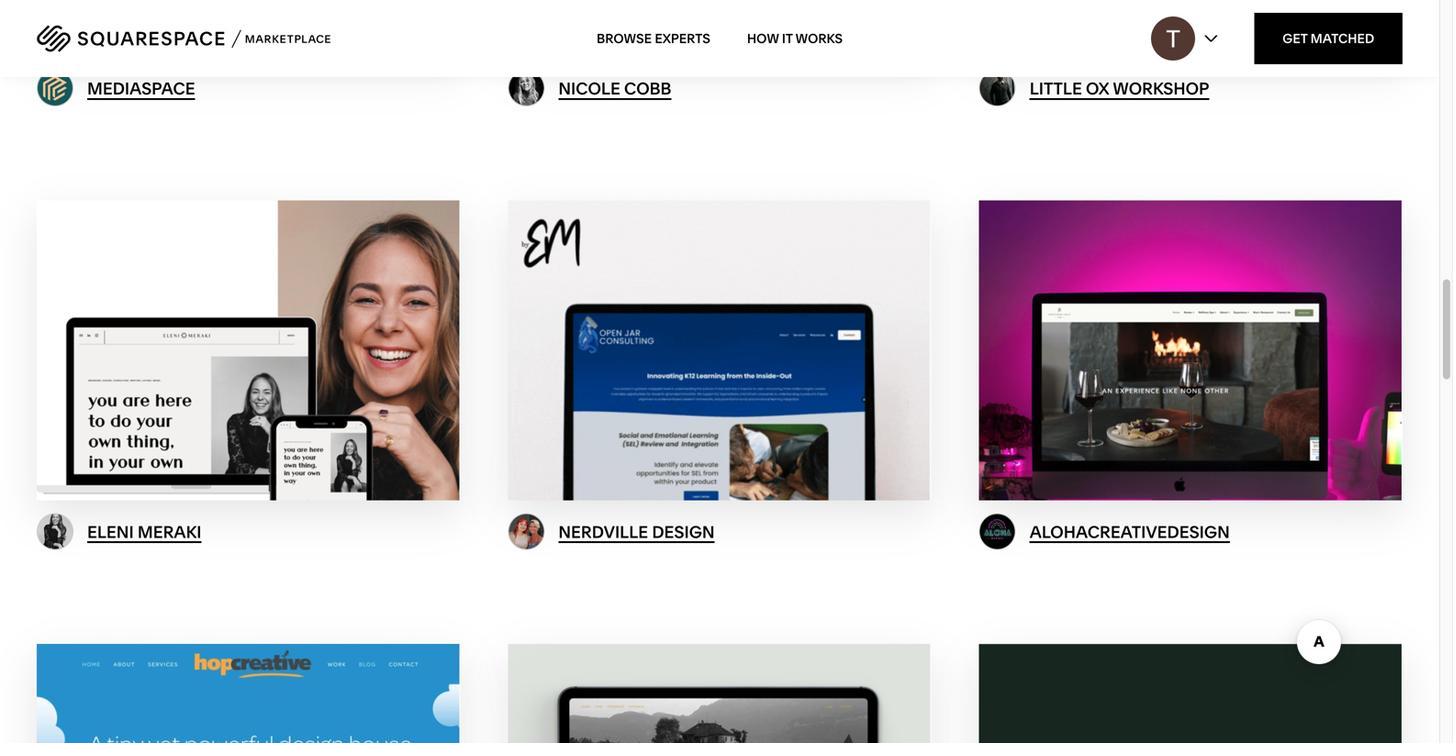 Task type: locate. For each thing, give the bounding box(es) containing it.
designer portfolio image image
[[37, 70, 73, 107], [508, 70, 545, 107], [979, 70, 1016, 107], [37, 513, 73, 550], [508, 513, 545, 550], [979, 513, 1016, 550]]

alohacreativedesign link
[[1030, 522, 1230, 542]]

eleni
[[87, 522, 134, 542]]

little
[[1030, 79, 1082, 99]]

mediaspace link
[[87, 79, 195, 99]]

eleni meraki
[[87, 522, 202, 542]]

little ox workshop
[[1030, 79, 1209, 99]]

alohacreativedesign
[[1030, 522, 1230, 542]]

how it works link
[[747, 13, 843, 64]]

experts
[[655, 31, 710, 46]]

how it works
[[747, 31, 843, 46]]

nerdville design link
[[558, 522, 715, 542]]

get matched
[[1283, 31, 1374, 46]]

eleni meraki link
[[87, 522, 202, 542]]

nerdville
[[558, 522, 648, 542]]

nicole cobb
[[558, 79, 671, 99]]

browse experts link
[[597, 13, 710, 64]]

designer portfolio image image for eleni meraki
[[37, 513, 73, 550]]

how
[[747, 31, 779, 46]]

nerdville design
[[558, 522, 715, 542]]

nicole
[[558, 79, 620, 99]]



Task type: describe. For each thing, give the bounding box(es) containing it.
nicole cobb link
[[558, 79, 671, 99]]

workshop
[[1113, 79, 1209, 99]]

it
[[782, 31, 793, 46]]

works
[[796, 31, 843, 46]]

ox
[[1086, 79, 1109, 99]]

squarespace marketplace image
[[37, 25, 330, 52]]

get matched link
[[1254, 13, 1403, 64]]

mediaspace
[[87, 79, 195, 99]]

cobb
[[624, 79, 671, 99]]

designer portfolio image image for nicole cobb
[[508, 70, 545, 107]]

matched
[[1311, 31, 1374, 46]]

meraki
[[138, 522, 202, 542]]

design
[[652, 522, 715, 542]]

browse
[[597, 31, 652, 46]]

little ox workshop link
[[1030, 79, 1209, 99]]

get
[[1283, 31, 1308, 46]]

designer portfolio image image for little ox workshop
[[979, 70, 1016, 107]]

browse experts
[[597, 31, 710, 46]]

designer portfolio image image for mediaspace
[[37, 70, 73, 107]]

designer portfolio image image for alohacreativedesign
[[979, 513, 1016, 550]]

designer portfolio image image for nerdville design
[[508, 513, 545, 550]]



Task type: vqa. For each thing, say whether or not it's contained in the screenshot.
bottom Online
no



